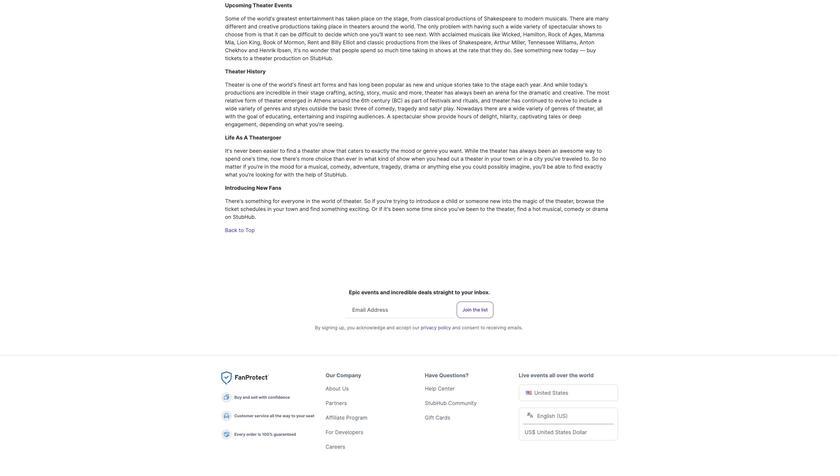 Task type: describe. For each thing, give the bounding box(es) containing it.
to up now
[[280, 148, 285, 154]]

events for and
[[362, 289, 379, 296]]

to left seat
[[292, 414, 296, 419]]

to right straight
[[455, 289, 460, 296]]

to right "caters"
[[365, 148, 370, 154]]

the down each
[[519, 89, 528, 96]]

and left accept
[[387, 325, 395, 331]]

that right the rate
[[480, 47, 490, 54]]

privacy policy link
[[421, 325, 451, 331]]

the right the 'everyone'
[[312, 198, 320, 205]]

rent
[[308, 39, 319, 46]]

cards
[[436, 415, 451, 421]]

it's inside some of the world's greatest entertainment has taken place on the stage, from classical productions of shakespeare to modern musicals. there are many different and creative productions taking place in theaters around the world. the only problem with having such a wide variety of spectacular shows to choose from is that it can be difficult to decide which one you'll want to see next. with acclaimed musicals like wicked, hamilton, rock of ages, mamma mia, lion king, book of mormon, rent and billy elliot and classic productions from the likes of shakespeare, arthur miller, tennessee williams, anton chekhov and henrik ibsen, it's no wonder that people spend so much time taking in shows at the rate that they do. see something new today — buy tickets to a theater production on stubhub.
[[294, 47, 301, 54]]

the up tragedy, on the top left
[[391, 148, 399, 154]]

your inside it's never been easier to find a theater show that caters to exactly the mood or genre you want. while the theater has always been an awesome way to spend one's time, now there's more choice than ever in what kind of show when you head out a theater in your town or in a city you've traveled to. so no matter if you're in the mood for a musical, comedy, adventure, tragedy, drama or anything else you could possibly imagine, you'll be able to find exactly what you're looking for with the help of stubhub.
[[491, 156, 502, 162]]

creative.
[[563, 89, 585, 96]]

and left unique at the top right of the page
[[425, 81, 434, 88]]

to down many
[[597, 23, 602, 30]]

three
[[354, 105, 367, 112]]

upcoming
[[225, 2, 252, 9]]

finest
[[298, 81, 312, 88]]

2 vertical spatial is
[[258, 432, 261, 437]]

theatergoer
[[249, 134, 282, 141]]

to right consent
[[481, 325, 485, 331]]

in up emerged
[[292, 89, 296, 96]]

you'll inside it's never been easier to find a theater show that caters to exactly the mood or genre you want. while the theater has always been an awesome way to spend one's time, now there's more choice than ever in what kind of show when you head out a theater in your town or in a city you've traveled to. so no matter if you're in the mood for a musical, comedy, adventure, tragedy, drama or anything else you could possibly imagine, you'll be able to find exactly what you're looking for with the help of stubhub.
[[533, 163, 546, 170]]

everyone
[[281, 198, 305, 205]]

0 horizontal spatial what
[[225, 171, 238, 178]]

variety down form
[[239, 105, 256, 112]]

people
[[342, 47, 359, 54]]

the down now
[[270, 163, 279, 170]]

else
[[451, 163, 461, 170]]

0 vertical spatial exactly
[[372, 148, 390, 154]]

see
[[514, 47, 523, 54]]

theater up educating,
[[265, 97, 283, 104]]

drama inside there's something for everyone in the world of theater. so if you're trying to introduce a child or someone new into the magic of the theater, browse the ticket schedules in your town and find something exciting. or if it's been some time since you've been to the theater, find a hot musical, comedy or drama on stubhub.
[[593, 206, 609, 212]]

a down more
[[304, 163, 307, 170]]

a up since
[[441, 198, 444, 205]]

united inside united states button
[[535, 390, 551, 396]]

such
[[492, 23, 504, 30]]

1 horizontal spatial if
[[372, 198, 375, 205]]

the down acting,
[[352, 97, 360, 104]]

been up story, in the left of the page
[[371, 81, 384, 88]]

dramatic
[[529, 89, 551, 96]]

anton
[[580, 39, 595, 46]]

has up acting,
[[349, 81, 358, 88]]

buy
[[234, 395, 242, 400]]

problem
[[440, 23, 461, 30]]

shakespeare
[[484, 15, 517, 22]]

it's inside there's something for everyone in the world of theater. so if you're trying to introduce a child or someone new into the magic of the theater, browse the ticket schedules in your town and find something exciting. or if it's been some time since you've been to the theater, find a hot musical, comedy or drama on stubhub.
[[384, 206, 391, 212]]

to.
[[584, 156, 591, 162]]

all inside theater is one of the world's finest art forms and has long been popular as new and unique stories take to the stage each year. and while today's productions are incredible in their stage crafting, acting, story, music and more, theater has always been an arena for the dramatic and creative. the most relative form of theater emerged in athens around the 6th century (bc) as part of festivals and rituals, and theater has continued to evolve to include a wide variety of genres and styles outside the basic three of comedy, tragedy and satyr play. nowadays there are a wide variety of genres of theater, all with the goal of educating, entertaining and inspiring audiences. a spectacular show provide hours of delight, hilarity, captivating tales or deep engagement, depending on what you're seeing.
[[598, 105, 603, 112]]

with inside theater is one of the world's finest art forms and has long been popular as new and unique stories take to the stage each year. and while today's productions are incredible in their stage crafting, acting, story, music and more, theater has always been an arena for the dramatic and creative. the most relative form of theater emerged in athens around the 6th century (bc) as part of festivals and rituals, and theater has continued to evolve to include a wide variety of genres and styles outside the basic three of comedy, tragedy and satyr play. nowadays there are a wide variety of genres of theater, all with the goal of educating, entertaining and inspiring audiences. a spectacular show provide hours of delight, hilarity, captivating tales or deep engagement, depending on what you're seeing.
[[225, 113, 236, 120]]

world inside there's something for everyone in the world of theater. so if you're trying to introduce a child or someone new into the magic of the theater, browse the ticket schedules in your town and find something exciting. or if it's been some time since you've been to the theater, find a hot musical, comedy or drama on stubhub.
[[322, 198, 335, 205]]

and up crafting,
[[338, 81, 347, 88]]

they
[[492, 47, 503, 54]]

language_20x20 image
[[527, 412, 534, 419]]

and
[[544, 81, 554, 88]]

form
[[245, 97, 257, 104]]

theater up festivals
[[425, 89, 443, 96]]

you'll inside some of the world's greatest entertainment has taken place on the stage, from classical productions of shakespeare to modern musicals. there are many different and creative productions taking place in theaters around the world. the only problem with having such a wide variety of spectacular shows to choose from is that it can be difficult to decide which one you'll want to see next. with acclaimed musicals like wicked, hamilton, rock of ages, mamma mia, lion king, book of mormon, rent and billy elliot and classic productions from the likes of shakespeare, arthur miller, tennessee williams, anton chekhov and henrik ibsen, it's no wonder that people spend so much time taking in shows at the rate that they do. see something new today — buy tickets to a theater production on stubhub.
[[370, 31, 383, 38]]

a down most
[[599, 97, 602, 104]]

has inside some of the world's greatest entertainment has taken place on the stage, from classical productions of shakespeare to modern musicals. there are many different and creative productions taking place in theaters around the world. the only problem with having such a wide variety of spectacular shows to choose from is that it can be difficult to decide which one you'll want to see next. with acclaimed musicals like wicked, hamilton, rock of ages, mamma mia, lion king, book of mormon, rent and billy elliot and classic productions from the likes of shakespeare, arthur miller, tennessee williams, anton chekhov and henrik ibsen, it's no wonder that people spend so much time taking in shows at the rate that they do. see something new today — buy tickets to a theater production on stubhub.
[[336, 15, 344, 22]]

0 horizontal spatial show
[[322, 148, 335, 154]]

of up audiences.
[[368, 105, 374, 112]]

and up email address email field
[[380, 289, 390, 296]]

1 vertical spatial what
[[364, 156, 377, 162]]

1 horizontal spatial show
[[397, 156, 410, 162]]

for
[[326, 429, 334, 436]]

depending
[[260, 121, 286, 128]]

productions down greatest
[[280, 23, 310, 30]]

stubhub. inside there's something for everyone in the world of theater. so if you're trying to introduce a child or someone new into the magic of the theater, browse the ticket schedules in your town and find something exciting. or if it's been some time since you've been to the theater, find a hot musical, comedy or drama on stubhub.
[[233, 214, 256, 220]]

of right the "help"
[[318, 171, 323, 178]]

2 vertical spatial from
[[417, 39, 429, 46]]

to down traveled
[[567, 163, 572, 170]]

has inside it's never been easier to find a theater show that caters to exactly the mood or genre you want. while the theater has always been an awesome way to spend one's time, now there's more choice than ever in what kind of show when you head out a theater in your town or in a city you've traveled to. so no matter if you're in the mood for a musical, comedy, adventure, tragedy, drama or anything else you could possibly imagine, you'll be able to find exactly what you're looking for with the help of stubhub.
[[509, 148, 518, 154]]

so inside it's never been easier to find a theater show that caters to exactly the mood or genre you want. while the theater has always been an awesome way to spend one's time, now there's more choice than ever in what kind of show when you head out a theater in your town or in a city you've traveled to. so no matter if you're in the mood for a musical, comedy, adventure, tragedy, drama or anything else you could possibly imagine, you'll be able to find exactly what you're looking for with the help of stubhub.
[[592, 156, 599, 162]]

to up some
[[410, 198, 415, 205]]

way inside it's never been easier to find a theater show that caters to exactly the mood or genre you want. while the theater has always been an awesome way to spend one's time, now there's more choice than ever in what kind of show when you head out a theater in your town or in a city you've traveled to. so no matter if you're in the mood for a musical, comedy, adventure, tragedy, drama or anything else you could possibly imagine, you'll be able to find exactly what you're looking for with the help of stubhub.
[[585, 148, 596, 154]]

1 horizontal spatial are
[[499, 105, 507, 112]]

and right elliot
[[357, 39, 366, 46]]

2 vertical spatial theater,
[[497, 206, 516, 212]]

you right up,
[[347, 325, 355, 331]]

of up "deep"
[[570, 105, 575, 112]]

on down rent
[[302, 55, 309, 62]]

styles
[[293, 105, 308, 112]]

want
[[385, 31, 397, 38]]

their
[[298, 89, 309, 96]]

comedy, inside it's never been easier to find a theater show that caters to exactly the mood or genre you want. while the theater has always been an awesome way to spend one's time, now there's more choice than ever in what kind of show when you head out a theater in your town or in a city you've traveled to. so no matter if you're in the mood for a musical, comedy, adventure, tragedy, drama or anything else you could possibly imagine, you'll be able to find exactly what you're looking for with the help of stubhub.
[[331, 163, 352, 170]]

world's inside some of the world's greatest entertainment has taken place on the stage, from classical productions of shakespeare to modern musicals. there are many different and creative productions taking place in theaters around the world. the only problem with having such a wide variety of spectacular shows to choose from is that it can be difficult to decide which one you'll want to see next. with acclaimed musicals like wicked, hamilton, rock of ages, mamma mia, lion king, book of mormon, rent and billy elliot and classic productions from the likes of shakespeare, arthur miller, tennessee williams, anton chekhov and henrik ibsen, it's no wonder that people spend so much time taking in shows at the rate that they do. see something new today — buy tickets to a theater production on stubhub.
[[257, 15, 275, 22]]

of right "goal"
[[259, 113, 264, 120]]

could
[[473, 163, 487, 170]]

the inside some of the world's greatest entertainment has taken place on the stage, from classical productions of shakespeare to modern musicals. there are many different and creative productions taking place in theaters around the world. the only problem with having such a wide variety of spectacular shows to choose from is that it can be difficult to decide which one you'll want to see next. with acclaimed musicals like wicked, hamilton, rock of ages, mamma mia, lion king, book of mormon, rent and billy elliot and classic productions from the likes of shakespeare, arthur miller, tennessee williams, anton chekhov and henrik ibsen, it's no wonder that people spend so much time taking in shows at the rate that they do. see something new today — buy tickets to a theater production on stubhub.
[[417, 23, 427, 30]]

you've inside it's never been easier to find a theater show that caters to exactly the mood or genre you want. while the theater has always been an awesome way to spend one's time, now there's more choice than ever in what kind of show when you head out a theater in your town or in a city you've traveled to. so no matter if you're in the mood for a musical, comedy, adventure, tragedy, drama or anything else you could possibly imagine, you'll be able to find exactly what you're looking for with the help of stubhub.
[[545, 156, 561, 162]]

drama inside it's never been easier to find a theater show that caters to exactly the mood or genre you want. while the theater has always been an awesome way to spend one's time, now there's more choice than ever in what kind of show when you head out a theater in your town or in a city you've traveled to. so no matter if you're in the mood for a musical, comedy, adventure, tragedy, drama or anything else you could possibly imagine, you'll be able to find exactly what you're looking for with the help of stubhub.
[[404, 163, 420, 170]]

guaranteed
[[274, 432, 296, 437]]

help center
[[425, 386, 455, 392]]

on left stage,
[[376, 15, 383, 22]]

of up the tales
[[545, 105, 550, 112]]

rate
[[469, 47, 479, 54]]

about
[[326, 386, 341, 392]]

or inside theater is one of the world's finest art forms and has long been popular as new and unique stories take to the stage each year. and while today's productions are incredible in their stage crafting, acting, story, music and more, theater has always been an arena for the dramatic and creative. the most relative form of theater emerged in athens around the 6th century (bc) as part of festivals and rituals, and theater has continued to evolve to include a wide variety of genres and styles outside the basic three of comedy, tragedy and satyr play. nowadays there are a wide variety of genres of theater, all with the goal of educating, entertaining and inspiring audiences. a spectacular show provide hours of delight, hilarity, captivating tales or deep engagement, depending on what you're seeing.
[[563, 113, 568, 120]]

has down unique at the top right of the page
[[445, 89, 454, 96]]

tales
[[549, 113, 561, 120]]

0 vertical spatial taking
[[312, 23, 327, 30]]

world.
[[400, 23, 416, 30]]

in down with
[[429, 47, 434, 54]]

a inside theater is one of the world's finest art forms and has long been popular as new and unique stories take to the stage each year. and while today's productions are incredible in their stage crafting, acting, story, music and more, theater has always been an arena for the dramatic and creative. the most relative form of theater emerged in athens around the 6th century (bc) as part of festivals and rituals, and theater has continued to evolve to include a wide variety of genres and styles outside the basic three of comedy, tragedy and satyr play. nowadays there are a wide variety of genres of theater, all with the goal of educating, entertaining and inspiring audiences. a spectacular show provide hours of delight, hilarity, captivating tales or deep engagement, depending on what you're seeing.
[[387, 113, 391, 120]]

theater inside some of the world's greatest entertainment has taken place on the stage, from classical productions of shakespeare to modern musicals. there are many different and creative productions taking place in theaters around the world. the only problem with having such a wide variety of spectacular shows to choose from is that it can be difficult to decide which one you'll want to see next. with acclaimed musicals like wicked, hamilton, rock of ages, mamma mia, lion king, book of mormon, rent and billy elliot and classic productions from the likes of shakespeare, arthur miller, tennessee williams, anton chekhov and henrik ibsen, it's no wonder that people spend so much time taking in shows at the rate that they do. see something new today — buy tickets to a theater production on stubhub.
[[254, 55, 272, 62]]

with inside it's never been easier to find a theater show that caters to exactly the mood or genre you want. while the theater has always been an awesome way to spend one's time, now there's more choice than ever in what kind of show when you head out a theater in your town or in a city you've traveled to. so no matter if you're in the mood for a musical, comedy, adventure, tragedy, drama or anything else you could possibly imagine, you'll be able to find exactly what you're looking for with the help of stubhub.
[[284, 171, 294, 178]]

there's
[[283, 156, 300, 162]]

0 horizontal spatial are
[[256, 89, 264, 96]]

theater is one of the world's finest art forms and has long been popular as new and unique stories take to the stage each year. and while today's productions are incredible in their stage crafting, acting, story, music and more, theater has always been an arena for the dramatic and creative. the most relative form of theater emerged in athens around the 6th century (bc) as part of festivals and rituals, and theater has continued to evolve to include a wide variety of genres and styles outside the basic three of comedy, tragedy and satyr play. nowadays there are a wide variety of genres of theater, all with the goal of educating, entertaining and inspiring audiences. a spectacular show provide hours of delight, hilarity, captivating tales or deep engagement, depending on what you're seeing.
[[225, 81, 610, 128]]

theater up more
[[302, 148, 320, 154]]

1 horizontal spatial something
[[322, 206, 348, 212]]

traveled
[[562, 156, 583, 162]]

you're inside there's something for everyone in the world of theater. so if you're trying to introduce a child or someone new into the magic of the theater, browse the ticket schedules in your town and find something exciting. or if it's been some time since you've been to the theater, find a hot musical, comedy or drama on stubhub.
[[377, 198, 392, 205]]

1 vertical spatial states
[[555, 429, 572, 436]]

theater for theater history
[[225, 68, 246, 75]]

it's
[[225, 148, 232, 154]]

wide down relative
[[225, 105, 237, 112]]

the up the want
[[391, 23, 399, 30]]

variety down continued
[[527, 105, 544, 112]]

wicked,
[[502, 31, 522, 38]]

ibsen,
[[277, 47, 292, 54]]

been up city
[[538, 148, 551, 154]]

spectacular inside theater is one of the world's finest art forms and has long been popular as new and unique stories take to the stage each year. and while today's productions are incredible in their stage crafting, acting, story, music and more, theater has always been an arena for the dramatic and creative. the most relative form of theater emerged in athens around the 6th century (bc) as part of festivals and rituals, and theater has continued to evolve to include a wide variety of genres and styles outside the basic three of comedy, tragedy and satyr play. nowadays there are a wide variety of genres of theater, all with the goal of educating, entertaining and inspiring audiences. a spectacular show provide hours of delight, hilarity, captivating tales or deep engagement, depending on what you're seeing.
[[392, 113, 422, 120]]

musical, inside it's never been easier to find a theater show that caters to exactly the mood or genre you want. while the theater has always been an awesome way to spend one's time, now there's more choice than ever in what kind of show when you head out a theater in your town or in a city you've traveled to. so no matter if you're in the mood for a musical, comedy, adventure, tragedy, drama or anything else you could possibly imagine, you'll be able to find exactly what you're looking for with the help of stubhub.
[[309, 163, 329, 170]]

the right while
[[480, 148, 488, 154]]

on inside theater is one of the world's finest art forms and has long been popular as new and unique stories take to the stage each year. and while today's productions are incredible in their stage crafting, acting, story, music and more, theater has always been an arena for the dramatic and creative. the most relative form of theater emerged in athens around the 6th century (bc) as part of festivals and rituals, and theater has continued to evolve to include a wide variety of genres and styles outside the basic three of comedy, tragedy and satyr play. nowadays there are a wide variety of genres of theater, all with the goal of educating, entertaining and inspiring audiences. a spectacular show provide hours of delight, hilarity, captivating tales or deep engagement, depending on what you're seeing.
[[288, 121, 294, 128]]

want.
[[450, 148, 463, 154]]

for developers link
[[326, 429, 364, 436]]

spend inside it's never been easier to find a theater show that caters to exactly the mood or genre you want. while the theater has always been an awesome way to spend one's time, now there's more choice than ever in what kind of show when you head out a theater in your town or in a city you've traveled to. so no matter if you're in the mood for a musical, comedy, adventure, tragedy, drama or anything else you could possibly imagine, you'll be able to find exactly what you're looking for with the help of stubhub.
[[225, 156, 241, 162]]

trying
[[394, 198, 408, 205]]

or down browse
[[586, 206, 591, 212]]

a right out
[[461, 156, 464, 162]]

provide
[[438, 113, 457, 120]]

some
[[407, 206, 420, 212]]

1 vertical spatial as
[[405, 97, 410, 104]]

be inside it's never been easier to find a theater show that caters to exactly the mood or genre you want. while the theater has always been an awesome way to spend one's time, now there's more choice than ever in what kind of show when you head out a theater in your town or in a city you've traveled to. so no matter if you're in the mood for a musical, comedy, adventure, tragedy, drama or anything else you could possibly imagine, you'll be able to find exactly what you're looking for with the help of stubhub.
[[547, 163, 554, 170]]

the left basic
[[329, 105, 338, 112]]

decide
[[325, 31, 342, 38]]

be inside some of the world's greatest entertainment has taken place on the stage, from classical productions of shakespeare to modern musicals. there are many different and creative productions taking place in theaters around the world. the only problem with having such a wide variety of spectacular shows to choose from is that it can be difficult to decide which one you'll want to see next. with acclaimed musicals like wicked, hamilton, rock of ages, mamma mia, lion king, book of mormon, rent and billy elliot and classic productions from the likes of shakespeare, arthur miller, tennessee williams, anton chekhov and henrik ibsen, it's no wonder that people spend so much time taking in shows at the rate that they do. see something new today — buy tickets to a theater production on stubhub.
[[290, 31, 297, 38]]

to down creative.
[[573, 97, 578, 104]]

a up the history
[[250, 55, 253, 62]]

the down production
[[269, 81, 277, 88]]

a left the hot
[[529, 206, 532, 212]]

the right the over
[[570, 372, 578, 379]]

the down 'upcoming theater events'
[[247, 15, 256, 22]]

choice
[[316, 156, 332, 162]]

of up "goal"
[[257, 105, 262, 112]]

0 horizontal spatial place
[[329, 23, 342, 30]]

for inside there's something for everyone in the world of theater. so if you're trying to introduce a child or someone new into the magic of the theater, browse the ticket schedules in your town and find something exciting. or if it's been some time since you've been to the theater, find a hot musical, comedy or drama on stubhub.
[[273, 198, 280, 205]]

to right awesome
[[597, 148, 602, 154]]

educating,
[[266, 113, 292, 120]]

spend inside some of the world's greatest entertainment has taken place on the stage, from classical productions of shakespeare to modern musicals. there are many different and creative productions taking place in theaters around the world. the only problem with having such a wide variety of spectacular shows to choose from is that it can be difficult to decide which one you'll want to see next. with acclaimed musicals like wicked, hamilton, rock of ages, mamma mia, lion king, book of mormon, rent and billy elliot and classic productions from the likes of shakespeare, arthur miller, tennessee williams, anton chekhov and henrik ibsen, it's no wonder that people spend so much time taking in shows at the rate that they do. see something new today — buy tickets to a theater production on stubhub.
[[361, 47, 376, 54]]

the up engagement, at left
[[237, 113, 246, 120]]

productions down the see in the left top of the page
[[386, 39, 416, 46]]

while
[[555, 81, 568, 88]]

affiliate
[[326, 415, 345, 421]]

1 vertical spatial a
[[244, 134, 248, 141]]

the right "into"
[[513, 198, 521, 205]]

out
[[451, 156, 459, 162]]

and down part
[[419, 105, 428, 112]]

mormon,
[[284, 39, 306, 46]]

classical
[[424, 15, 445, 22]]

if inside it's never been easier to find a theater show that caters to exactly the mood or genre you want. while the theater has always been an awesome way to spend one's time, now there's more choice than ever in what kind of show when you head out a theater in your town or in a city you've traveled to. so no matter if you're in the mood for a musical, comedy, adventure, tragedy, drama or anything else you could possibly imagine, you'll be able to find exactly what you're looking for with the help of stubhub.
[[243, 163, 246, 170]]

and up seeing.
[[325, 113, 335, 120]]

and up there
[[481, 97, 491, 104]]

1 horizontal spatial incredible
[[391, 289, 417, 296]]

1 horizontal spatial stage
[[501, 81, 515, 88]]

today
[[565, 47, 579, 54]]

1 vertical spatial shows
[[435, 47, 451, 54]]

story,
[[367, 89, 381, 96]]

the right at
[[459, 47, 467, 54]]

that down billy
[[331, 47, 341, 54]]

now
[[271, 156, 281, 162]]

of left theater.
[[337, 198, 342, 205]]

always inside it's never been easier to find a theater show that caters to exactly the mood or genre you want. while the theater has always been an awesome way to spend one's time, now there's more choice than ever in what kind of show when you head out a theater in your town or in a city you've traveled to. so no matter if you're in the mood for a musical, comedy, adventure, tragedy, drama or anything else you could possibly imagine, you'll be able to find exactly what you're looking for with the help of stubhub.
[[520, 148, 537, 154]]

and up educating,
[[282, 105, 292, 112]]

every
[[234, 432, 246, 437]]

likes
[[440, 39, 451, 46]]

united states button
[[519, 385, 618, 408]]

seeing.
[[326, 121, 344, 128]]

by signing up, you acknowledge and accept our privacy policy and consent to receiving emails.
[[315, 325, 523, 331]]

book
[[263, 39, 276, 46]]

of down acclaimed
[[453, 39, 458, 46]]

like
[[492, 31, 501, 38]]

the down the someone
[[487, 206, 495, 212]]

in down their
[[308, 97, 312, 104]]

1 horizontal spatial world
[[579, 372, 594, 379]]

you up head
[[439, 148, 448, 154]]

always inside theater is one of the world's finest art forms and has long been popular as new and unique stories take to the stage each year. and while today's productions are incredible in their stage crafting, acting, story, music and more, theater has always been an arena for the dramatic and creative. the most relative form of theater emerged in athens around the 6th century (bc) as part of festivals and rituals, and theater has continued to evolve to include a wide variety of genres and styles outside the basic three of comedy, tragedy and satyr play. nowadays there are a wide variety of genres of theater, all with the goal of educating, entertaining and inspiring audiences. a spectacular show provide hours of delight, hilarity, captivating tales or deep engagement, depending on what you're seeing.
[[455, 89, 472, 96]]

1 horizontal spatial exactly
[[585, 163, 603, 170]]

to inside button
[[239, 227, 244, 234]]

of up the hot
[[539, 198, 544, 205]]

entertainment
[[299, 15, 334, 22]]

chekhov
[[225, 47, 247, 54]]

the down with
[[430, 39, 438, 46]]

1 vertical spatial theater,
[[556, 198, 575, 205]]

epic events and incredible deals straight to your inbox.
[[349, 289, 490, 296]]

and up wonder
[[321, 39, 330, 46]]

and left sell
[[243, 395, 250, 400]]

of up having
[[478, 15, 483, 22]]

productions inside theater is one of the world's finest art forms and has long been popular as new and unique stories take to the stage each year. and while today's productions are incredible in their stage crafting, acting, story, music and more, theater has always been an arena for the dramatic and creative. the most relative form of theater emerged in athens around the 6th century (bc) as part of festivals and rituals, and theater has continued to evolve to include a wide variety of genres and styles outside the basic three of comedy, tragedy and satyr play. nowadays there are a wide variety of genres of theater, all with the goal of educating, entertaining and inspiring audiences. a spectacular show provide hours of delight, hilarity, captivating tales or deep engagement, depending on what you're seeing.
[[225, 89, 255, 96]]

top
[[246, 227, 255, 234]]

upcoming theater events
[[225, 2, 292, 9]]

genre
[[423, 148, 438, 154]]

the right service
[[275, 414, 282, 419]]

something inside some of the world's greatest entertainment has taken place on the stage, from classical productions of shakespeare to modern musicals. there are many different and creative productions taking place in theaters around the world. the only problem with having such a wide variety of spectacular shows to choose from is that it can be difficult to decide which one you'll want to see next. with acclaimed musicals like wicked, hamilton, rock of ages, mamma mia, lion king, book of mormon, rent and billy elliot and classic productions from the likes of shakespeare, arthur miller, tennessee williams, anton chekhov and henrik ibsen, it's no wonder that people spend so much time taking in shows at the rate that they do. see something new today — buy tickets to a theater production on stubhub.
[[525, 47, 551, 54]]

arena
[[495, 89, 509, 96]]

fan protect gurantee image
[[221, 372, 269, 385]]

live
[[519, 372, 530, 379]]

0 vertical spatial as
[[406, 81, 412, 88]]

1 horizontal spatial taking
[[413, 47, 428, 54]]

and down while
[[552, 89, 562, 96]]

life
[[225, 134, 235, 141]]

for up fans on the top of the page
[[275, 171, 282, 178]]

you're inside theater is one of the world's finest art forms and has long been popular as new and unique stories take to the stage each year. and while today's productions are incredible in their stage crafting, acting, story, music and more, theater has always been an arena for the dramatic and creative. the most relative form of theater emerged in athens around the 6th century (bc) as part of festivals and rituals, and theater has continued to evolve to include a wide variety of genres and styles outside the basic three of comedy, tragedy and satyr play. nowadays there are a wide variety of genres of theater, all with the goal of educating, entertaining and inspiring audiences. a spectacular show provide hours of delight, hilarity, captivating tales or deep engagement, depending on what you're seeing.
[[309, 121, 325, 128]]

history
[[247, 68, 266, 75]]

to down the someone
[[480, 206, 486, 212]]

of down nowadays
[[474, 113, 479, 120]]

for inside theater is one of the world's finest art forms and has long been popular as new and unique stories take to the stage each year. and while today's productions are incredible in their stage crafting, acting, story, music and more, theater has always been an arena for the dramatic and creative. the most relative form of theater emerged in athens around the 6th century (bc) as part of festivals and rituals, and theater has continued to evolve to include a wide variety of genres and styles outside the basic three of comedy, tragedy and satyr play. nowadays there are a wide variety of genres of theater, all with the goal of educating, entertaining and inspiring audiences. a spectacular show provide hours of delight, hilarity, captivating tales or deep engagement, depending on what you're seeing.
[[511, 89, 518, 96]]

0 horizontal spatial way
[[283, 414, 291, 419]]

of right part
[[424, 97, 429, 104]]

you're up introducing
[[239, 171, 254, 178]]

wonder
[[310, 47, 329, 54]]

in up which
[[344, 23, 348, 30]]

easier
[[263, 148, 279, 154]]

popular
[[386, 81, 404, 88]]

of up williams,
[[562, 31, 567, 38]]

in right the 'everyone'
[[306, 198, 310, 205]]

0 vertical spatial theater
[[253, 2, 273, 9]]

head
[[437, 156, 450, 162]]

1 vertical spatial united
[[537, 429, 554, 436]]

help
[[425, 386, 437, 392]]

that inside it's never been easier to find a theater show that caters to exactly the mood or genre you want. while the theater has always been an awesome way to spend one's time, now there's more choice than ever in what kind of show when you head out a theater in your town or in a city you've traveled to. so no matter if you're in the mood for a musical, comedy, adventure, tragedy, drama or anything else you could possibly imagine, you'll be able to find exactly what you're looking for with the help of stubhub.
[[337, 148, 347, 154]]

signing
[[322, 325, 338, 331]]

2 vertical spatial if
[[379, 206, 383, 212]]

join
[[463, 307, 472, 313]]

stubhub. inside it's never been easier to find a theater show that caters to exactly the mood or genre you want. while the theater has always been an awesome way to spend one's time, now there's more choice than ever in what kind of show when you head out a theater in your town or in a city you've traveled to. so no matter if you're in the mood for a musical, comedy, adventure, tragedy, drama or anything else you could possibly imagine, you'll be able to find exactly what you're looking for with the help of stubhub.
[[324, 171, 348, 178]]

production
[[274, 55, 301, 62]]

than
[[334, 156, 345, 162]]



Task type: vqa. For each thing, say whether or not it's contained in the screenshot.
2nd the 7:30 from the left
no



Task type: locate. For each thing, give the bounding box(es) containing it.
variety inside some of the world's greatest entertainment has taken place on the stage, from classical productions of shakespeare to modern musicals. there are many different and creative productions taking place in theaters around the world. the only problem with having such a wide variety of spectacular shows to choose from is that it can be difficult to decide which one you'll want to see next. with acclaimed musicals like wicked, hamilton, rock of ages, mamma mia, lion king, book of mormon, rent and billy elliot and classic productions from the likes of shakespeare, arthur miller, tennessee williams, anton chekhov and henrik ibsen, it's no wonder that people spend so much time taking in shows at the rate that they do. see something new today — buy tickets to a theater production on stubhub.
[[524, 23, 541, 30]]

for down there's
[[296, 163, 303, 170]]

around inside theater is one of the world's finest art forms and has long been popular as new and unique stories take to the stage each year. and while today's productions are incredible in their stage crafting, acting, story, music and more, theater has always been an arena for the dramatic and creative. the most relative form of theater emerged in athens around the 6th century (bc) as part of festivals and rituals, and theater has continued to evolve to include a wide variety of genres and styles outside the basic three of comedy, tragedy and satyr play. nowadays there are a wide variety of genres of theater, all with the goal of educating, entertaining and inspiring audiences. a spectacular show provide hours of delight, hilarity, captivating tales or deep engagement, depending on what you're seeing.
[[333, 97, 350, 104]]

0 vertical spatial something
[[525, 47, 551, 54]]

always
[[455, 89, 472, 96], [520, 148, 537, 154]]

0 vertical spatial world's
[[257, 15, 275, 22]]

year.
[[530, 81, 542, 88]]

1 horizontal spatial the
[[586, 89, 596, 96]]

king,
[[249, 39, 262, 46]]

time inside some of the world's greatest entertainment has taken place on the stage, from classical productions of shakespeare to modern musicals. there are many different and creative productions taking place in theaters around the world. the only problem with having such a wide variety of spectacular shows to choose from is that it can be difficult to decide which one you'll want to see next. with acclaimed musicals like wicked, hamilton, rock of ages, mamma mia, lion king, book of mormon, rent and billy elliot and classic productions from the likes of shakespeare, arthur miller, tennessee williams, anton chekhov and henrik ibsen, it's no wonder that people spend so much time taking in shows at the rate that they do. see something new today — buy tickets to a theater production on stubhub.
[[400, 47, 411, 54]]

1 horizontal spatial genres
[[552, 105, 569, 112]]

theater down tickets
[[225, 68, 246, 75]]

tickets
[[225, 55, 242, 62]]

2 horizontal spatial new
[[553, 47, 563, 54]]

1 vertical spatial something
[[245, 198, 272, 205]]

0 horizontal spatial be
[[290, 31, 297, 38]]

and down the 'everyone'
[[300, 206, 309, 212]]

an inside it's never been easier to find a theater show that caters to exactly the mood or genre you want. while the theater has always been an awesome way to spend one's time, now there's more choice than ever in what kind of show when you head out a theater in your town or in a city you've traveled to. so no matter if you're in the mood for a musical, comedy, adventure, tragedy, drama or anything else you could possibly imagine, you'll be able to find exactly what you're looking for with the help of stubhub.
[[553, 148, 559, 154]]

1 horizontal spatial you've
[[545, 156, 561, 162]]

gift cards
[[425, 415, 451, 421]]

0 vertical spatial stubhub.
[[310, 55, 334, 62]]

1 vertical spatial it's
[[384, 206, 391, 212]]

stage down art
[[311, 89, 325, 96]]

show inside theater is one of the world's finest art forms and has long been popular as new and unique stories take to the stage each year. and while today's productions are incredible in their stage crafting, acting, story, music and more, theater has always been an arena for the dramatic and creative. the most relative form of theater emerged in athens around the 6th century (bc) as part of festivals and rituals, and theater has continued to evolve to include a wide variety of genres and styles outside the basic three of comedy, tragedy and satyr play. nowadays there are a wide variety of genres of theater, all with the goal of educating, entertaining and inspiring audiences. a spectacular show provide hours of delight, hilarity, captivating tales or deep engagement, depending on what you're seeing.
[[423, 113, 436, 120]]

music
[[382, 89, 397, 96]]

variety down the modern
[[524, 23, 541, 30]]

if down one's
[[243, 163, 246, 170]]

unique
[[436, 81, 453, 88]]

musical, inside there's something for everyone in the world of theater. so if you're trying to introduce a child or someone new into the magic of the theater, browse the ticket schedules in your town and find something exciting. or if it's been some time since you've been to the theater, find a hot musical, comedy or drama on stubhub.
[[543, 206, 563, 212]]

on down the 'ticket'
[[225, 214, 231, 220]]

0 horizontal spatial no
[[303, 47, 309, 54]]

shakespeare,
[[459, 39, 493, 46]]

2 vertical spatial stubhub.
[[233, 214, 256, 220]]

you right else
[[463, 163, 472, 170]]

the left list
[[473, 307, 480, 313]]

1 genres from the left
[[264, 105, 281, 112]]

always down stories
[[455, 89, 472, 96]]

0 horizontal spatial the
[[417, 23, 427, 30]]

2 vertical spatial something
[[322, 206, 348, 212]]

spend
[[361, 47, 376, 54], [225, 156, 241, 162]]

all for live events all over the world
[[550, 372, 556, 379]]

theater down while
[[465, 156, 484, 162]]

in up could at right top
[[485, 156, 489, 162]]

mia,
[[225, 39, 236, 46]]

has
[[336, 15, 344, 22], [349, 81, 358, 88], [445, 89, 454, 96], [512, 97, 521, 104], [509, 148, 518, 154]]

0 horizontal spatial theater,
[[497, 206, 516, 212]]

buy
[[587, 47, 596, 54]]

comedy, down than
[[331, 163, 352, 170]]

1 vertical spatial stage
[[311, 89, 325, 96]]

1 horizontal spatial new
[[490, 198, 501, 205]]

0 vertical spatial from
[[411, 15, 422, 22]]

0 vertical spatial are
[[586, 15, 594, 22]]

time,
[[257, 156, 269, 162]]

0 horizontal spatial around
[[333, 97, 350, 104]]

there's
[[225, 198, 244, 205]]

0 vertical spatial new
[[553, 47, 563, 54]]

tennessee
[[528, 39, 555, 46]]

into
[[502, 198, 512, 205]]

theater, up comedy
[[556, 198, 575, 205]]

0 horizontal spatial mood
[[280, 163, 294, 170]]

new inside some of the world's greatest entertainment has taken place on the stage, from classical productions of shakespeare to modern musicals. there are many different and creative productions taking place in theaters around the world. the only problem with having such a wide variety of spectacular shows to choose from is that it can be difficult to decide which one you'll want to see next. with acclaimed musicals like wicked, hamilton, rock of ages, mamma mia, lion king, book of mormon, rent and billy elliot and classic productions from the likes of shakespeare, arthur miller, tennessee williams, anton chekhov and henrik ibsen, it's no wonder that people spend so much time taking in shows at the rate that they do. see something new today — buy tickets to a theater production on stubhub.
[[553, 47, 563, 54]]

0 horizontal spatial spend
[[225, 156, 241, 162]]

been down take
[[474, 89, 486, 96]]

1 horizontal spatial town
[[503, 156, 516, 162]]

1 vertical spatial place
[[329, 23, 342, 30]]

the left the "help"
[[296, 171, 304, 178]]

comedy, inside theater is one of the world's finest art forms and has long been popular as new and unique stories take to the stage each year. and while today's productions are incredible in their stage crafting, acting, story, music and more, theater has always been an arena for the dramatic and creative. the most relative form of theater emerged in athens around the 6th century (bc) as part of festivals and rituals, and theater has continued to evolve to include a wide variety of genres and styles outside the basic three of comedy, tragedy and satyr play. nowadays there are a wide variety of genres of theater, all with the goal of educating, entertaining and inspiring audiences. a spectacular show provide hours of delight, hilarity, captivating tales or deep engagement, depending on what you're seeing.
[[375, 105, 396, 112]]

different
[[225, 23, 247, 30]]

0 vertical spatial is
[[258, 31, 262, 38]]

united
[[535, 390, 551, 396], [537, 429, 554, 436]]

there
[[485, 105, 498, 112]]

is inside some of the world's greatest entertainment has taken place on the stage, from classical productions of shakespeare to modern musicals. there are many different and creative productions taking place in theaters around the world. the only problem with having such a wide variety of spectacular shows to choose from is that it can be difficult to decide which one you'll want to see next. with acclaimed musicals like wicked, hamilton, rock of ages, mamma mia, lion king, book of mormon, rent and billy elliot and classic productions from the likes of shakespeare, arthur miller, tennessee williams, anton chekhov and henrik ibsen, it's no wonder that people spend so much time taking in shows at the rate that they do. see something new today — buy tickets to a theater production on stubhub.
[[258, 31, 262, 38]]

spend up matter
[[225, 156, 241, 162]]

1 horizontal spatial always
[[520, 148, 537, 154]]

one inside some of the world's greatest entertainment has taken place on the stage, from classical productions of shakespeare to modern musicals. there are many different and creative productions taking place in theaters around the world. the only problem with having such a wide variety of spectacular shows to choose from is that it can be difficult to decide which one you'll want to see next. with acclaimed musicals like wicked, hamilton, rock of ages, mamma mia, lion king, book of mormon, rent and billy elliot and classic productions from the likes of shakespeare, arthur miller, tennessee williams, anton chekhov and henrik ibsen, it's no wonder that people spend so much time taking in shows at the rate that they do. see something new today — buy tickets to a theater production on stubhub.
[[360, 31, 369, 38]]

time inside there's something for everyone in the world of theater. so if you're trying to introduce a child or someone new into the magic of the theater, browse the ticket schedules in your town and find something exciting. or if it's been some time since you've been to the theater, find a hot musical, comedy or drama on stubhub.
[[422, 206, 433, 212]]

our
[[413, 325, 420, 331]]

there's something for everyone in the world of theater. so if you're trying to introduce a child or someone new into the magic of the theater, browse the ticket schedules in your town and find something exciting. or if it's been some time since you've been to the theater, find a hot musical, comedy or drama on stubhub.
[[225, 198, 609, 220]]

0 vertical spatial way
[[585, 148, 596, 154]]

one's
[[242, 156, 255, 162]]

of
[[241, 15, 246, 22], [478, 15, 483, 22], [542, 23, 547, 30], [562, 31, 567, 38], [277, 39, 283, 46], [453, 39, 458, 46], [263, 81, 268, 88], [258, 97, 263, 104], [424, 97, 429, 104], [257, 105, 262, 112], [368, 105, 374, 112], [545, 105, 550, 112], [570, 105, 575, 112], [259, 113, 264, 120], [474, 113, 479, 120], [390, 156, 395, 162], [318, 171, 323, 178], [337, 198, 342, 205], [539, 198, 544, 205]]

has left taken at the left
[[336, 15, 344, 22]]

been down the someone
[[466, 206, 479, 212]]

united right us$
[[537, 429, 554, 436]]

(bc)
[[392, 97, 403, 104]]

Email Address email field
[[347, 302, 454, 318]]

events right live
[[531, 372, 548, 379]]

awesome
[[560, 148, 584, 154]]

looking
[[256, 171, 274, 178]]

while
[[465, 148, 479, 154]]

wide up wicked,
[[510, 23, 522, 30]]

stage
[[501, 81, 515, 88], [311, 89, 325, 96]]

0 horizontal spatial it's
[[294, 47, 301, 54]]

1 vertical spatial are
[[256, 89, 264, 96]]

world's inside theater is one of the world's finest art forms and has long been popular as new and unique stories take to the stage each year. and while today's productions are incredible in their stage crafting, acting, story, music and more, theater has always been an arena for the dramatic and creative. the most relative form of theater emerged in athens around the 6th century (bc) as part of festivals and rituals, and theater has continued to evolve to include a wide variety of genres and styles outside the basic three of comedy, tragedy and satyr play. nowadays there are a wide variety of genres of theater, all with the goal of educating, entertaining and inspiring audiences. a spectacular show provide hours of delight, hilarity, captivating tales or deep engagement, depending on what you're seeing.
[[279, 81, 297, 88]]

2 vertical spatial what
[[225, 171, 238, 178]]

acting,
[[348, 89, 365, 96]]

incredible
[[266, 89, 290, 96], [391, 289, 417, 296]]

are inside some of the world's greatest entertainment has taken place on the stage, from classical productions of shakespeare to modern musicals. there are many different and creative productions taking place in theaters around the world. the only problem with having such a wide variety of spectacular shows to choose from is that it can be difficult to decide which one you'll want to see next. with acclaimed musicals like wicked, hamilton, rock of ages, mamma mia, lion king, book of mormon, rent and billy elliot and classic productions from the likes of shakespeare, arthur miller, tennessee williams, anton chekhov and henrik ibsen, it's no wonder that people spend so much time taking in shows at the rate that they do. see something new today — buy tickets to a theater production on stubhub.
[[586, 15, 594, 22]]

2 horizontal spatial something
[[525, 47, 551, 54]]

all for customer service all the way to your seat
[[270, 414, 274, 419]]

1 horizontal spatial be
[[547, 163, 554, 170]]

to left the see in the left top of the page
[[399, 31, 404, 38]]

0 vertical spatial you'll
[[370, 31, 383, 38]]

schedules
[[241, 206, 266, 212]]

something up schedules
[[245, 198, 272, 205]]

musicals
[[469, 31, 491, 38]]

1 vertical spatial world
[[579, 372, 594, 379]]

time down the introduce
[[422, 206, 433, 212]]

your left seat
[[296, 414, 305, 419]]

0 horizontal spatial world
[[322, 198, 335, 205]]

incredible inside theater is one of the world's finest art forms and has long been popular as new and unique stories take to the stage each year. and while today's productions are incredible in their stage crafting, acting, story, music and more, theater has always been an arena for the dramatic and creative. the most relative form of theater emerged in athens around the 6th century (bc) as part of festivals and rituals, and theater has continued to evolve to include a wide variety of genres and styles outside the basic three of comedy, tragedy and satyr play. nowadays there are a wide variety of genres of theater, all with the goal of educating, entertaining and inspiring audiences. a spectacular show provide hours of delight, hilarity, captivating tales or deep engagement, depending on what you're seeing.
[[266, 89, 290, 96]]

so inside there's something for everyone in the world of theater. so if you're trying to introduce a child or someone new into the magic of the theater, browse the ticket schedules in your town and find something exciting. or if it's been some time since you've been to the theater, find a hot musical, comedy or drama on stubhub.
[[364, 198, 371, 205]]

in up looking
[[265, 163, 269, 170]]

the inside theater is one of the world's finest art forms and has long been popular as new and unique stories take to the stage each year. and while today's productions are incredible in their stage crafting, acting, story, music and more, theater has always been an arena for the dramatic and creative. the most relative form of theater emerged in athens around the 6th century (bc) as part of festivals and rituals, and theater has continued to evolve to include a wide variety of genres and styles outside the basic three of comedy, tragedy and satyr play. nowadays there are a wide variety of genres of theater, all with the goal of educating, entertaining and inspiring audiences. a spectacular show provide hours of delight, hilarity, captivating tales or deep engagement, depending on what you're seeing.
[[586, 89, 596, 96]]

you're down one's
[[248, 163, 263, 170]]

relative
[[225, 97, 244, 104]]

on inside there's something for everyone in the world of theater. so if you're trying to introduce a child or someone new into the magic of the theater, browse the ticket schedules in your town and find something exciting. or if it's been some time since you've been to the theater, find a hot musical, comedy or drama on stubhub.
[[225, 214, 231, 220]]

the up include
[[586, 89, 596, 96]]

of up tragedy, on the top left
[[390, 156, 395, 162]]

drama down browse
[[593, 206, 609, 212]]

much
[[385, 47, 399, 54]]

1 vertical spatial show
[[322, 148, 335, 154]]

or up when
[[417, 148, 422, 154]]

classic
[[367, 39, 384, 46]]

show down satyr
[[423, 113, 436, 120]]

english (us)
[[538, 413, 568, 420]]

no
[[303, 47, 309, 54], [600, 156, 607, 162]]

1 vertical spatial mood
[[280, 163, 294, 170]]

world's up creative
[[257, 15, 275, 22]]

what up adventure,
[[364, 156, 377, 162]]

choose
[[225, 31, 243, 38]]

town inside there's something for everyone in the world of theater. so if you're trying to introduce a child or someone new into the magic of the theater, browse the ticket schedules in your town and find something exciting. or if it's been some time since you've been to the theater, find a hot musical, comedy or drama on stubhub.
[[286, 206, 298, 212]]

new inside theater is one of the world's finest art forms and has long been popular as new and unique stories take to the stage each year. and while today's productions are incredible in their stage crafting, acting, story, music and more, theater has always been an arena for the dramatic and creative. the most relative form of theater emerged in athens around the 6th century (bc) as part of festivals and rituals, and theater has continued to evolve to include a wide variety of genres and styles outside the basic three of comedy, tragedy and satyr play. nowadays there are a wide variety of genres of theater, all with the goal of educating, entertaining and inspiring audiences. a spectacular show provide hours of delight, hilarity, captivating tales or deep engagement, depending on what you're seeing.
[[413, 81, 424, 88]]

1 vertical spatial way
[[283, 414, 291, 419]]

so
[[592, 156, 599, 162], [364, 198, 371, 205]]

1 horizontal spatial spend
[[361, 47, 376, 54]]

0 vertical spatial musical,
[[309, 163, 329, 170]]

the inside button
[[473, 307, 480, 313]]

theater.
[[344, 198, 363, 205]]

0 vertical spatial drama
[[404, 163, 420, 170]]

is inside theater is one of the world's finest art forms and has long been popular as new and unique stories take to the stage each year. and while today's productions are incredible in their stage crafting, acting, story, music and more, theater has always been an arena for the dramatic and creative. the most relative form of theater emerged in athens around the 6th century (bc) as part of festivals and rituals, and theater has continued to evolve to include a wide variety of genres and styles outside the basic three of comedy, tragedy and satyr play. nowadays there are a wide variety of genres of theater, all with the goal of educating, entertaining and inspiring audiences. a spectacular show provide hours of delight, hilarity, captivating tales or deep engagement, depending on what you're seeing.
[[246, 81, 250, 88]]

browse
[[576, 198, 595, 205]]

an inside theater is one of the world's finest art forms and has long been popular as new and unique stories take to the stage each year. and while today's productions are incredible in their stage crafting, acting, story, music and more, theater has always been an arena for the dramatic and creative. the most relative form of theater emerged in athens around the 6th century (bc) as part of festivals and rituals, and theater has continued to evolve to include a wide variety of genres and styles outside the basic three of comedy, tragedy and satyr play. nowadays there are a wide variety of genres of theater, all with the goal of educating, entertaining and inspiring audiences. a spectacular show provide hours of delight, hilarity, captivating tales or deep engagement, depending on what you're seeing.
[[488, 89, 494, 96]]

2 vertical spatial theater
[[225, 81, 245, 88]]

all
[[598, 105, 603, 112], [550, 372, 556, 379], [270, 414, 274, 419]]

and up (bc)
[[399, 89, 408, 96]]

time right much
[[400, 47, 411, 54]]

0 vertical spatial stage
[[501, 81, 515, 88]]

show up tragedy, on the top left
[[397, 156, 410, 162]]

it's never been easier to find a theater show that caters to exactly the mood or genre you want. while the theater has always been an awesome way to spend one's time, now there's more choice than ever in what kind of show when you head out a theater in your town or in a city you've traveled to. so no matter if you're in the mood for a musical, comedy, adventure, tragedy, drama or anything else you could possibly imagine, you'll be able to find exactly what you're looking for with the help of stubhub.
[[225, 148, 607, 178]]

1 vertical spatial the
[[586, 89, 596, 96]]

1 vertical spatial theater
[[225, 68, 246, 75]]

town
[[503, 156, 516, 162], [286, 206, 298, 212]]

1 vertical spatial time
[[422, 206, 433, 212]]

it's down mormon, in the top left of the page
[[294, 47, 301, 54]]

consent
[[462, 325, 480, 331]]

1 vertical spatial spectacular
[[392, 113, 422, 120]]

many
[[595, 15, 609, 22]]

you're up "or"
[[377, 198, 392, 205]]

one down theaters
[[360, 31, 369, 38]]

1 vertical spatial exactly
[[585, 163, 603, 170]]

1 vertical spatial around
[[333, 97, 350, 104]]

0 vertical spatial you've
[[545, 156, 561, 162]]

states inside button
[[553, 390, 569, 396]]

one down the history
[[252, 81, 261, 88]]

all right service
[[270, 414, 274, 419]]

1 vertical spatial from
[[245, 31, 257, 38]]

0 vertical spatial comedy,
[[375, 105, 396, 112]]

what inside theater is one of the world's finest art forms and has long been popular as new and unique stories take to the stage each year. and while today's productions are incredible in their stage crafting, acting, story, music and more, theater has always been an arena for the dramatic and creative. the most relative form of theater emerged in athens around the 6th century (bc) as part of festivals and rituals, and theater has continued to evolve to include a wide variety of genres and styles outside the basic three of comedy, tragedy and satyr play. nowadays there are a wide variety of genres of theater, all with the goal of educating, entertaining and inspiring audiences. a spectacular show provide hours of delight, hilarity, captivating tales or deep engagement, depending on what you're seeing.
[[295, 121, 308, 128]]

0 horizontal spatial comedy,
[[331, 163, 352, 170]]

in up imagine,
[[524, 156, 528, 162]]

way up to.
[[585, 148, 596, 154]]

in right ever
[[359, 156, 363, 162]]

your
[[491, 156, 502, 162], [273, 206, 284, 212], [462, 289, 473, 296], [296, 414, 305, 419]]

wide up hilarity,
[[513, 105, 525, 112]]

back to top button
[[225, 226, 255, 234]]

mood
[[401, 148, 415, 154], [280, 163, 294, 170]]

0 horizontal spatial new
[[413, 81, 424, 88]]

town down the 'everyone'
[[286, 206, 298, 212]]

mamma
[[585, 31, 604, 38]]

one inside theater is one of the world's finest art forms and has long been popular as new and unique stories take to the stage each year. and while today's productions are incredible in their stage crafting, acting, story, music and more, theater has always been an arena for the dramatic and creative. the most relative form of theater emerged in athens around the 6th century (bc) as part of festivals and rituals, and theater has continued to evolve to include a wide variety of genres and styles outside the basic three of comedy, tragedy and satyr play. nowadays there are a wide variety of genres of theater, all with the goal of educating, entertaining and inspiring audiences. a spectacular show provide hours of delight, hilarity, captivating tales or deep engagement, depending on what you're seeing.
[[252, 81, 261, 88]]

with down there's
[[284, 171, 294, 178]]

0 horizontal spatial taking
[[312, 23, 327, 30]]

elliot
[[343, 39, 355, 46]]

theater, inside theater is one of the world's finest art forms and has long been popular as new and unique stories take to the stage each year. and while today's productions are incredible in their stage crafting, acting, story, music and more, theater has always been an arena for the dramatic and creative. the most relative form of theater emerged in athens around the 6th century (bc) as part of festivals and rituals, and theater has continued to evolve to include a wide variety of genres and styles outside the basic three of comedy, tragedy and satyr play. nowadays there are a wide variety of genres of theater, all with the goal of educating, entertaining and inspiring audiences. a spectacular show provide hours of delight, hilarity, captivating tales or deep engagement, depending on what you're seeing.
[[577, 105, 596, 112]]

are left many
[[586, 15, 594, 22]]

partners link
[[326, 400, 347, 407]]

way up guaranteed
[[283, 414, 291, 419]]

shows down likes
[[435, 47, 451, 54]]

the right magic
[[546, 198, 554, 205]]

the
[[247, 15, 256, 22], [384, 15, 392, 22], [391, 23, 399, 30], [430, 39, 438, 46], [459, 47, 467, 54], [269, 81, 277, 88], [491, 81, 500, 88], [519, 89, 528, 96], [352, 97, 360, 104], [329, 105, 338, 112], [237, 113, 246, 120], [391, 148, 399, 154], [480, 148, 488, 154], [270, 163, 279, 170], [296, 171, 304, 178], [312, 198, 320, 205], [513, 198, 521, 205], [546, 198, 554, 205], [596, 198, 605, 205], [487, 206, 495, 212], [473, 307, 480, 313], [570, 372, 578, 379], [275, 414, 282, 419]]

stage,
[[394, 15, 409, 22]]

1 horizontal spatial around
[[372, 23, 389, 30]]

0 horizontal spatial a
[[244, 134, 248, 141]]

1 vertical spatial taking
[[413, 47, 428, 54]]

to left evolve
[[549, 97, 554, 104]]

your left inbox.
[[462, 289, 473, 296]]

have questions?
[[425, 372, 469, 379]]

stubhub. inside some of the world's greatest entertainment has taken place on the stage, from classical productions of shakespeare to modern musicals. there are many different and creative productions taking place in theaters around the world. the only problem with having such a wide variety of spectacular shows to choose from is that it can be difficult to decide which one you'll want to see next. with acclaimed musicals like wicked, hamilton, rock of ages, mamma mia, lion king, book of mormon, rent and billy elliot and classic productions from the likes of shakespeare, arthur miller, tennessee williams, anton chekhov and henrik ibsen, it's no wonder that people spend so much time taking in shows at the rate that they do. see something new today — buy tickets to a theater production on stubhub.
[[310, 55, 334, 62]]

or right child
[[459, 198, 464, 205]]

spectacular
[[549, 23, 578, 30], [392, 113, 422, 120]]

way
[[585, 148, 596, 154], [283, 414, 291, 419]]

or
[[372, 206, 378, 212]]

you down the genre
[[427, 156, 436, 162]]

taken
[[346, 15, 360, 22]]

be left able
[[547, 163, 554, 170]]

more
[[301, 156, 314, 162]]

privacy
[[421, 325, 437, 331]]

town inside it's never been easier to find a theater show that caters to exactly the mood or genre you want. while the theater has always been an awesome way to spend one's time, now there's more choice than ever in what kind of show when you head out a theater in your town or in a city you've traveled to. so no matter if you're in the mood for a musical, comedy, adventure, tragedy, drama or anything else you could possibly imagine, you'll be able to find exactly what you're looking for with the help of stubhub.
[[503, 156, 516, 162]]

and inside there's something for everyone in the world of theater. so if you're trying to introduce a child or someone new into the magic of the theater, browse the ticket schedules in your town and find something exciting. or if it's been some time since you've been to the theater, find a hot musical, comedy or drama on stubhub.
[[300, 206, 309, 212]]

questions?
[[439, 372, 469, 379]]

place up decide
[[329, 23, 342, 30]]

of up the hamilton,
[[542, 23, 547, 30]]

0 horizontal spatial time
[[400, 47, 411, 54]]

0 horizontal spatial if
[[243, 163, 246, 170]]

program
[[346, 415, 368, 421]]

ever
[[346, 156, 357, 162]]

ages,
[[569, 31, 583, 38]]

straight
[[434, 289, 454, 296]]

drama
[[404, 163, 420, 170], [593, 206, 609, 212]]

engagement,
[[225, 121, 258, 128]]

your inside there's something for everyone in the world of theater. so if you're trying to introduce a child or someone new into the magic of the theater, browse the ticket schedules in your town and find something exciting. or if it's been some time since you've been to the theater, find a hot musical, comedy or drama on stubhub.
[[273, 206, 284, 212]]

of right form
[[258, 97, 263, 104]]

spectacular inside some of the world's greatest entertainment has taken place on the stage, from classical productions of shakespeare to modern musicals. there are many different and creative productions taking place in theaters around the world. the only problem with having such a wide variety of spectacular shows to choose from is that it can be difficult to decide which one you'll want to see next. with acclaimed musicals like wicked, hamilton, rock of ages, mamma mia, lion king, book of mormon, rent and billy elliot and classic productions from the likes of shakespeare, arthur miller, tennessee williams, anton chekhov and henrik ibsen, it's no wonder that people spend so much time taking in shows at the rate that they do. see something new today — buy tickets to a theater production on stubhub.
[[549, 23, 578, 30]]

incredible up email address email field
[[391, 289, 417, 296]]

2 vertical spatial all
[[270, 414, 274, 419]]

sell
[[251, 395, 258, 400]]

events right epic
[[362, 289, 379, 296]]

with inside some of the world's greatest entertainment has taken place on the stage, from classical productions of shakespeare to modern musicals. there are many different and creative productions taking place in theaters around the world. the only problem with having such a wide variety of spectacular shows to choose from is that it can be difficult to decide which one you'll want to see next. with acclaimed musicals like wicked, hamilton, rock of ages, mamma mia, lion king, book of mormon, rent and billy elliot and classic productions from the likes of shakespeare, arthur miller, tennessee williams, anton chekhov and henrik ibsen, it's no wonder that people spend so much time taking in shows at the rate that they do. see something new today — buy tickets to a theater production on stubhub.
[[462, 23, 473, 30]]

1 horizontal spatial so
[[592, 156, 599, 162]]

theater, down include
[[577, 105, 596, 112]]

1 horizontal spatial what
[[295, 121, 308, 128]]

has up imagine,
[[509, 148, 518, 154]]

has down each
[[512, 97, 521, 104]]

theater inside theater is one of the world's finest art forms and has long been popular as new and unique stories take to the stage each year. and while today's productions are incredible in their stage crafting, acting, story, music and more, theater has always been an arena for the dramatic and creative. the most relative form of theater emerged in athens around the 6th century (bc) as part of festivals and rituals, and theater has continued to evolve to include a wide variety of genres and styles outside the basic three of comedy, tragedy and satyr play. nowadays there are a wide variety of genres of theater, all with the goal of educating, entertaining and inspiring audiences. a spectacular show provide hours of delight, hilarity, captivating tales or deep engagement, depending on what you're seeing.
[[225, 81, 245, 88]]

new inside there's something for everyone in the world of theater. so if you're trying to introduce a child or someone new into the magic of the theater, browse the ticket schedules in your town and find something exciting. or if it's been some time since you've been to the theater, find a hot musical, comedy or drama on stubhub.
[[490, 198, 501, 205]]

from up "king,"
[[245, 31, 257, 38]]

1 vertical spatial musical,
[[543, 206, 563, 212]]

that down creative
[[264, 31, 274, 38]]

0 horizontal spatial always
[[455, 89, 472, 96]]

0 vertical spatial place
[[361, 15, 375, 22]]

1 vertical spatial incredible
[[391, 289, 417, 296]]

theater for theater is one of the world's finest art forms and has long been popular as new and unique stories take to the stage each year. and while today's productions are incredible in their stage crafting, acting, story, music and more, theater has always been an arena for the dramatic and creative. the most relative form of theater emerged in athens around the 6th century (bc) as part of festivals and rituals, and theater has continued to evolve to include a wide variety of genres and styles outside the basic three of comedy, tragedy and satyr play. nowadays there are a wide variety of genres of theater, all with the goal of educating, entertaining and inspiring audiences. a spectacular show provide hours of delight, hilarity, captivating tales or deep engagement, depending on what you're seeing.
[[225, 81, 245, 88]]

0 horizontal spatial musical,
[[309, 163, 329, 170]]

and up play.
[[452, 97, 462, 104]]

able
[[555, 163, 566, 170]]

0 vertical spatial one
[[360, 31, 369, 38]]

delight,
[[480, 113, 499, 120]]

you've inside there's something for everyone in the world of theater. so if you're trying to introduce a child or someone new into the magic of the theater, browse the ticket schedules in your town and find something exciting. or if it's been some time since you've been to the theater, find a hot musical, comedy or drama on stubhub.
[[449, 206, 465, 212]]

musicals.
[[545, 15, 568, 22]]

imagine,
[[510, 163, 531, 170]]

events for all
[[531, 372, 548, 379]]

2 horizontal spatial are
[[586, 15, 594, 22]]

adventure,
[[353, 163, 380, 170]]

wide inside some of the world's greatest entertainment has taken place on the stage, from classical productions of shakespeare to modern musicals. there are many different and creative productions taking place in theaters around the world. the only problem with having such a wide variety of spectacular shows to choose from is that it can be difficult to decide which one you'll want to see next. with acclaimed musicals like wicked, hamilton, rock of ages, mamma mia, lion king, book of mormon, rent and billy elliot and classic productions from the likes of shakespeare, arthur miller, tennessee williams, anton chekhov and henrik ibsen, it's no wonder that people spend so much time taking in shows at the rate that they do. see something new today — buy tickets to a theater production on stubhub.
[[510, 23, 522, 30]]

0 horizontal spatial something
[[245, 198, 272, 205]]

stubhub.
[[310, 55, 334, 62], [324, 171, 348, 178], [233, 214, 256, 220]]

1 horizontal spatial drama
[[593, 206, 609, 212]]

1 horizontal spatial mood
[[401, 148, 415, 154]]

of down it
[[277, 39, 283, 46]]

1 horizontal spatial no
[[600, 156, 607, 162]]

1 vertical spatial drama
[[593, 206, 609, 212]]

theater, down "into"
[[497, 206, 516, 212]]

1 vertical spatial always
[[520, 148, 537, 154]]

1 vertical spatial no
[[600, 156, 607, 162]]

1 horizontal spatial time
[[422, 206, 433, 212]]

gift
[[425, 415, 434, 421]]

2 vertical spatial show
[[397, 156, 410, 162]]

0 horizontal spatial genres
[[264, 105, 281, 112]]

receiving
[[487, 325, 507, 331]]

around
[[372, 23, 389, 30], [333, 97, 350, 104]]

0 vertical spatial shows
[[580, 23, 596, 30]]

a up hilarity,
[[509, 105, 512, 112]]

0 vertical spatial no
[[303, 47, 309, 54]]

and up "king,"
[[248, 23, 257, 30]]

2 horizontal spatial theater,
[[577, 105, 596, 112]]

no inside it's never been easier to find a theater show that caters to exactly the mood or genre you want. while the theater has always been an awesome way to spend one's time, now there's more choice than ever in what kind of show when you head out a theater in your town or in a city you've traveled to. so no matter if you're in the mood for a musical, comedy, adventure, tragedy, drama or anything else you could possibly imagine, you'll be able to find exactly what you're looking for with the help of stubhub.
[[600, 156, 607, 162]]

of down the history
[[263, 81, 268, 88]]

taking down next.
[[413, 47, 428, 54]]

of up different
[[241, 15, 246, 22]]

states down the over
[[553, 390, 569, 396]]

kind
[[378, 156, 389, 162]]

around inside some of the world's greatest entertainment has taken place on the stage, from classical productions of shakespeare to modern musicals. there are many different and creative productions taking place in theaters around the world. the only problem with having such a wide variety of spectacular shows to choose from is that it can be difficult to decide which one you'll want to see next. with acclaimed musicals like wicked, hamilton, rock of ages, mamma mia, lion king, book of mormon, rent and billy elliot and classic productions from the likes of shakespeare, arthur miller, tennessee williams, anton chekhov and henrik ibsen, it's no wonder that people spend so much time taking in shows at the rate that they do. see something new today — buy tickets to a theater production on stubhub.
[[372, 23, 389, 30]]

been down trying
[[393, 206, 405, 212]]

introducing
[[225, 185, 255, 191]]

each
[[517, 81, 529, 88]]

to right take
[[485, 81, 490, 88]]

so up exciting.
[[364, 198, 371, 205]]

2 genres from the left
[[552, 105, 569, 112]]

0 vertical spatial an
[[488, 89, 494, 96]]

1 horizontal spatial place
[[361, 15, 375, 22]]

0 horizontal spatial exactly
[[372, 148, 390, 154]]

rock
[[549, 31, 561, 38]]

musical, right the hot
[[543, 206, 563, 212]]

6th
[[361, 97, 370, 104]]

a right as
[[244, 134, 248, 141]]

hot
[[533, 206, 541, 212]]

theater up the possibly at the right top
[[490, 148, 508, 154]]

to right tickets
[[243, 55, 248, 62]]

no inside some of the world's greatest entertainment has taken place on the stage, from classical productions of shakespeare to modern musicals. there are many different and creative productions taking place in theaters around the world. the only problem with having such a wide variety of spectacular shows to choose from is that it can be difficult to decide which one you'll want to see next. with acclaimed musicals like wicked, hamilton, rock of ages, mamma mia, lion king, book of mormon, rent and billy elliot and classic productions from the likes of shakespeare, arthur miller, tennessee williams, anton chekhov and henrik ibsen, it's no wonder that people spend so much time taking in shows at the rate that they do. see something new today — buy tickets to a theater production on stubhub.
[[303, 47, 309, 54]]

0 vertical spatial mood
[[401, 148, 415, 154]]



